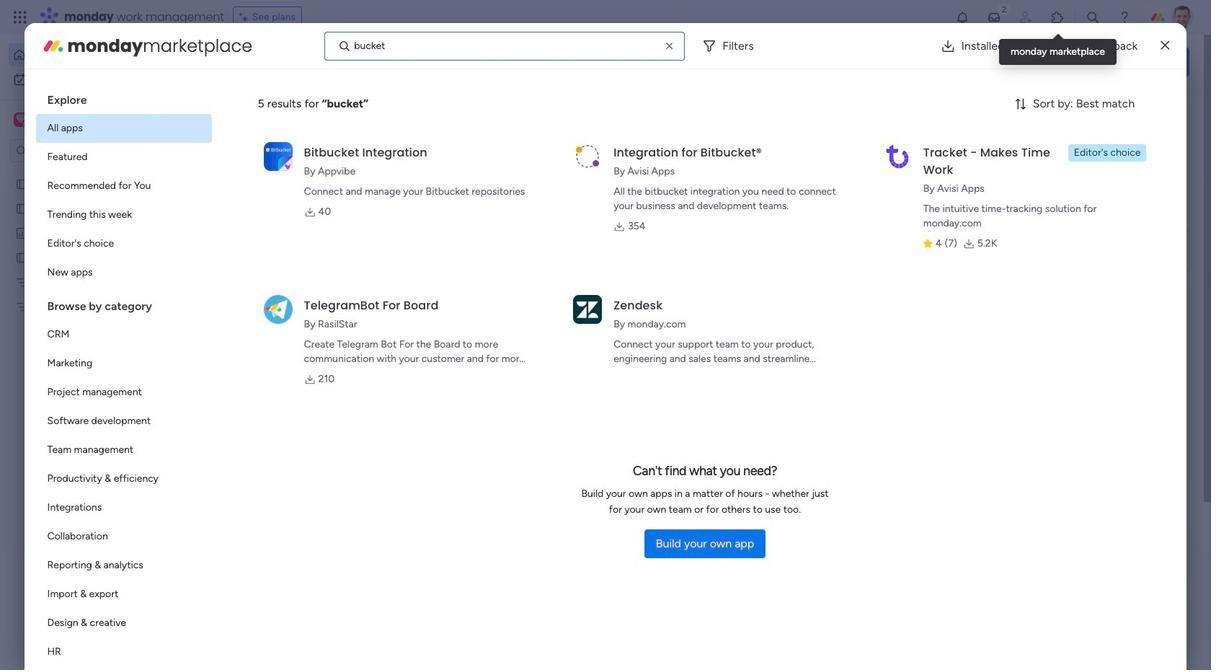 Task type: locate. For each thing, give the bounding box(es) containing it.
heading
[[36, 81, 212, 114], [36, 287, 212, 320]]

1 vertical spatial heading
[[36, 287, 212, 320]]

quick search results list box
[[223, 135, 939, 503]]

1 vertical spatial monday marketplace image
[[42, 34, 65, 57]]

2 image
[[998, 1, 1011, 17]]

getting started element
[[974, 526, 1190, 583]]

option
[[9, 43, 175, 66], [9, 68, 175, 91], [36, 114, 212, 143], [36, 143, 212, 172], [0, 171, 184, 173], [36, 172, 212, 201], [36, 201, 212, 229], [36, 229, 212, 258], [36, 258, 212, 287], [36, 320, 212, 349], [36, 349, 212, 378], [36, 378, 212, 407], [36, 407, 212, 436], [36, 436, 212, 465], [36, 465, 212, 493], [36, 493, 212, 522], [36, 522, 212, 551], [36, 551, 212, 580], [36, 580, 212, 609], [36, 609, 212, 638], [36, 638, 212, 666]]

0 horizontal spatial monday marketplace image
[[42, 34, 65, 57]]

dapulse x slim image
[[1161, 37, 1170, 54], [1168, 105, 1186, 122]]

select product image
[[13, 10, 27, 25]]

2 public board image from the top
[[15, 250, 29, 264]]

check circle image
[[995, 154, 1005, 165]]

v2 user feedback image
[[985, 54, 996, 70]]

0 vertical spatial public board image
[[15, 177, 29, 190]]

workspace image
[[14, 112, 28, 128]]

app logo image
[[264, 142, 293, 171], [574, 142, 602, 171], [883, 142, 912, 171], [264, 295, 293, 324], [574, 295, 602, 324]]

workspace image
[[16, 112, 26, 128]]

1 heading from the top
[[36, 81, 212, 114]]

monday marketplace image
[[1051, 10, 1065, 25], [42, 34, 65, 57]]

public board image
[[15, 177, 29, 190], [15, 250, 29, 264]]

1 public board image from the top
[[15, 177, 29, 190]]

0 vertical spatial monday marketplace image
[[1051, 10, 1065, 25]]

public dashboard image
[[15, 226, 29, 239]]

help center element
[[974, 595, 1190, 653]]

public board image down public dashboard image
[[15, 250, 29, 264]]

circle o image
[[995, 209, 1005, 220]]

1 vertical spatial public board image
[[15, 250, 29, 264]]

list box
[[36, 81, 212, 670], [0, 168, 184, 513]]

public board image up public board icon
[[15, 177, 29, 190]]

search everything image
[[1086, 10, 1101, 25]]

workspace selection element
[[14, 111, 120, 130]]

notifications image
[[956, 10, 970, 25]]

0 vertical spatial heading
[[36, 81, 212, 114]]

terry turtle image
[[1171, 6, 1194, 29]]

0 vertical spatial dapulse x slim image
[[1161, 37, 1170, 54]]



Task type: vqa. For each thing, say whether or not it's contained in the screenshot.
1st the search from the right
no



Task type: describe. For each thing, give the bounding box(es) containing it.
1 vertical spatial dapulse x slim image
[[1168, 105, 1186, 122]]

update feed image
[[987, 10, 1002, 25]]

check circle image
[[995, 135, 1005, 146]]

1 horizontal spatial monday marketplace image
[[1051, 10, 1065, 25]]

help image
[[1118, 10, 1132, 25]]

v2 bolt switch image
[[1098, 54, 1106, 70]]

public board image
[[15, 201, 29, 215]]

2 heading from the top
[[36, 287, 212, 320]]

see plans image
[[239, 9, 252, 25]]

Search in workspace field
[[30, 142, 120, 159]]



